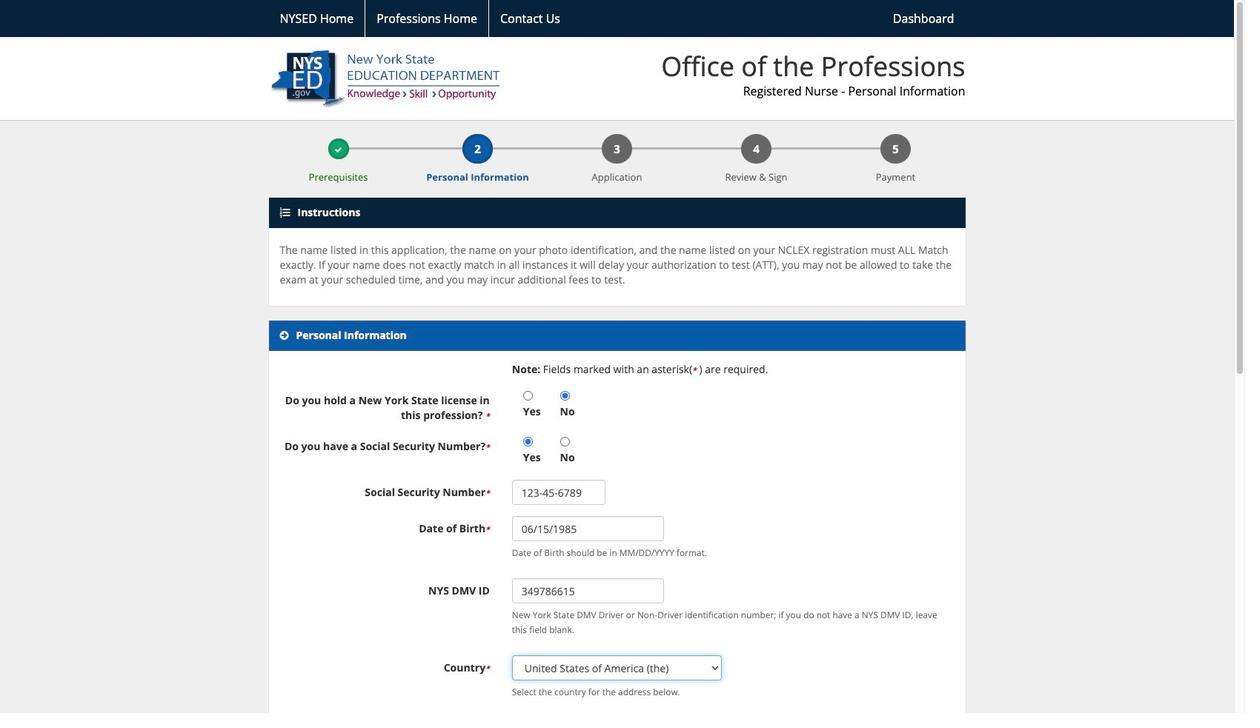 Task type: locate. For each thing, give the bounding box(es) containing it.
None radio
[[523, 392, 533, 401], [560, 392, 570, 401], [523, 438, 533, 447], [560, 438, 570, 447], [523, 392, 533, 401], [560, 392, 570, 401], [523, 438, 533, 447], [560, 438, 570, 447]]

None text field
[[512, 481, 606, 506]]



Task type: vqa. For each thing, say whether or not it's contained in the screenshot.
arrow circle right icon
yes



Task type: describe. For each thing, give the bounding box(es) containing it.
MM/DD/YYYY text field
[[512, 517, 664, 542]]

list ol image
[[280, 208, 290, 218]]

ID text field
[[512, 579, 664, 604]]

check image
[[335, 146, 342, 153]]

arrow circle right image
[[280, 331, 289, 341]]



